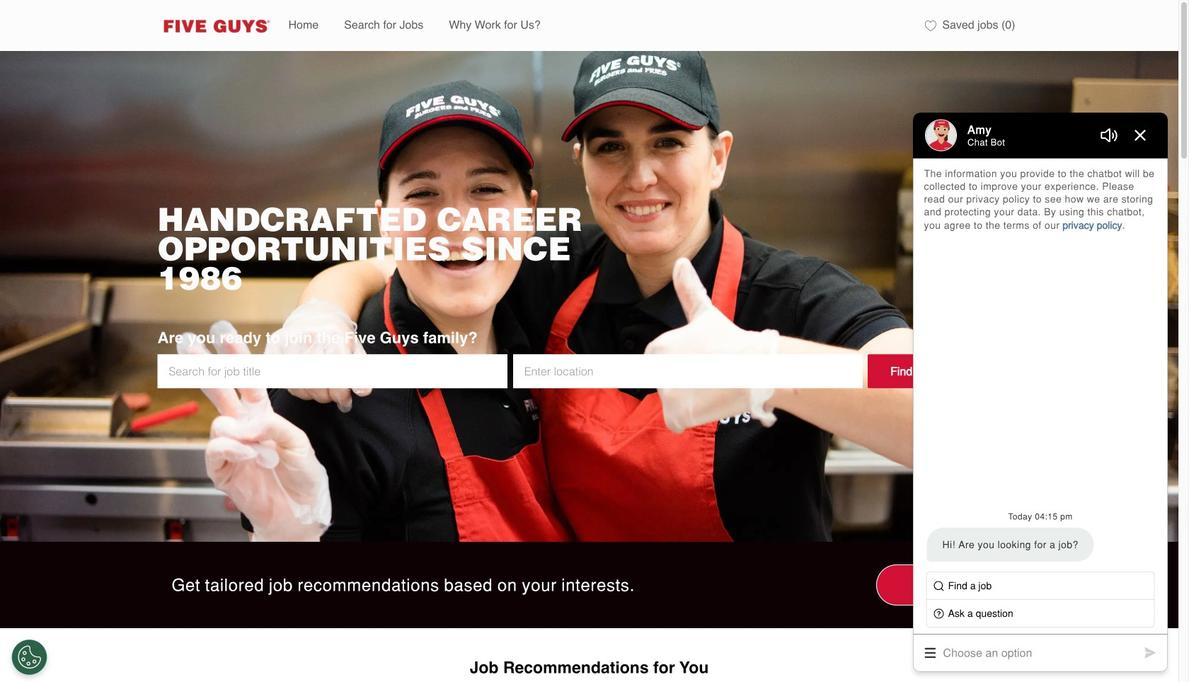 Task type: describe. For each thing, give the bounding box(es) containing it.
Search for job title text field
[[158, 354, 508, 388]]

company logo image
[[155, 14, 276, 37]]

3 list item from the left
[[436, 0, 554, 51]]

2 list item from the left
[[332, 0, 436, 51]]

heart image
[[926, 20, 937, 31]]



Task type: locate. For each thing, give the bounding box(es) containing it.
1 list item from the left
[[276, 0, 332, 51]]

list
[[276, 0, 917, 51]]

list item
[[276, 0, 332, 51], [332, 0, 436, 51], [436, 0, 554, 51]]

Enter location text field
[[513, 354, 863, 388]]



Task type: vqa. For each thing, say whether or not it's contained in the screenshot.
the heart image
yes



